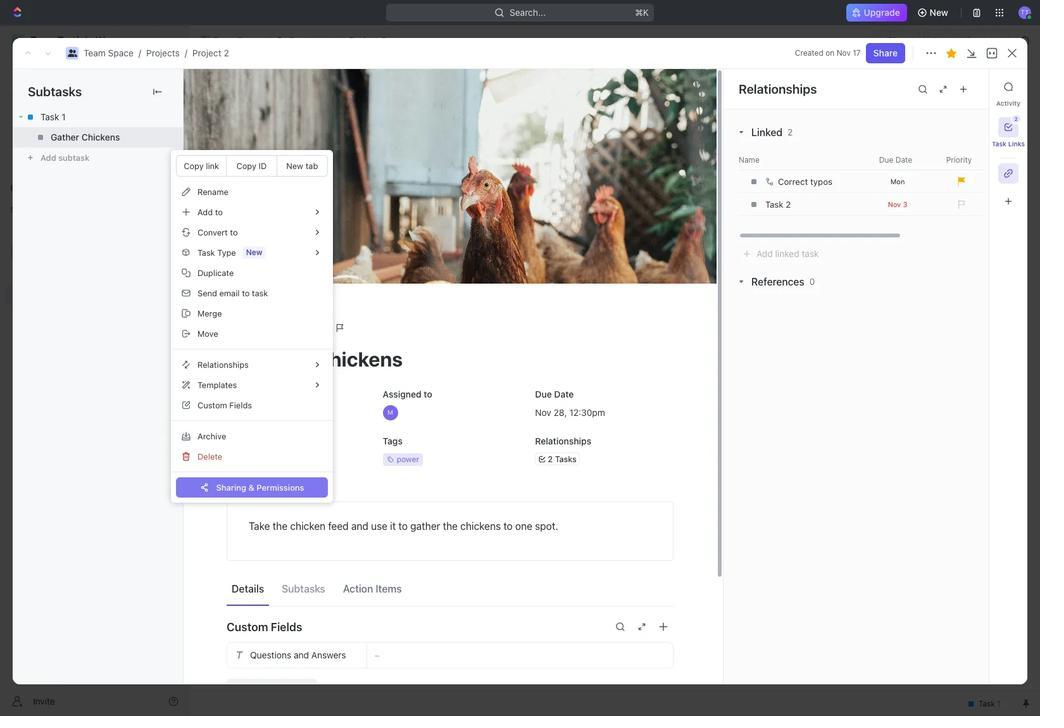 Task type: vqa. For each thing, say whether or not it's contained in the screenshot.
the Search tasks... text field
yes



Task type: describe. For each thing, give the bounding box(es) containing it.
to right 'it'
[[399, 521, 408, 532]]

user group image inside sidebar navigation
[[13, 248, 22, 256]]

team space / projects / project 2
[[84, 47, 229, 58]]

action items button
[[338, 577, 407, 600]]

list link
[[282, 114, 300, 131]]

copy link button
[[177, 156, 227, 176]]

to right convert
[[230, 227, 238, 237]]

tasks
[[555, 454, 577, 464]]

new button
[[912, 3, 956, 23]]

copy for copy link
[[184, 160, 204, 171]]

spaces
[[10, 205, 37, 215]]

2 tasks
[[548, 454, 577, 464]]

custom fields inside custom fields button
[[198, 400, 252, 410]]

⌘k
[[635, 7, 649, 18]]

calendar
[[323, 117, 361, 128]]

1 vertical spatial task 1 link
[[227, 294, 270, 309]]

home link
[[5, 61, 184, 82]]

type
[[217, 247, 236, 257]]

to do
[[235, 299, 259, 309]]

subtasks inside 'button'
[[282, 583, 325, 594]]

task 2
[[255, 242, 282, 253]]

task type
[[198, 247, 236, 257]]

and inside the custom fields element
[[294, 650, 309, 661]]

new tab button
[[277, 156, 327, 176]]

relationships inside button
[[198, 359, 249, 369]]

id
[[259, 160, 267, 171]]

share button right 17
[[866, 43, 905, 63]]

relationships inside task sidebar content section
[[739, 81, 817, 96]]

1 horizontal spatial projects link
[[273, 33, 326, 48]]

home
[[30, 66, 55, 77]]

archive button
[[176, 426, 328, 446]]

1 horizontal spatial add
[[340, 179, 355, 188]]

add to
[[198, 207, 223, 217]]

0 vertical spatial add task button
[[941, 77, 995, 97]]

2 horizontal spatial user group image
[[201, 37, 209, 44]]

use
[[371, 521, 387, 532]]

do
[[248, 299, 259, 309]]

list
[[284, 117, 300, 128]]

to left "do"
[[235, 299, 245, 309]]

items
[[376, 583, 402, 594]]

nov
[[837, 48, 851, 58]]

questions
[[250, 650, 291, 661]]

0 horizontal spatial 1
[[62, 111, 66, 122]]

hide button
[[652, 146, 679, 161]]

date
[[554, 389, 574, 400]]

merge button
[[176, 303, 328, 324]]

2 the from the left
[[443, 521, 458, 532]]

copy id button
[[227, 156, 277, 176]]

0 horizontal spatial add task
[[340, 179, 374, 188]]

feed
[[328, 521, 349, 532]]

board link
[[234, 114, 261, 131]]

convert to button
[[176, 222, 328, 242]]

space for team space
[[237, 35, 263, 46]]

assignees button
[[512, 146, 571, 161]]

due date
[[535, 389, 574, 400]]

correct typos
[[778, 177, 833, 187]]

2 inside "button"
[[1015, 116, 1018, 122]]

1 vertical spatial project 2
[[220, 75, 295, 96]]

tab
[[306, 160, 318, 171]]

details
[[232, 583, 264, 594]]

templates
[[198, 380, 237, 390]]

permissions
[[257, 482, 304, 492]]

relationships button
[[176, 355, 328, 375]]

automations button
[[925, 31, 991, 50]]

one
[[515, 521, 532, 532]]

sharing & permissions button
[[176, 477, 328, 498]]

1 horizontal spatial project 2 link
[[333, 33, 390, 48]]

‎task 2 link
[[762, 194, 863, 215]]

table link
[[382, 114, 407, 131]]

move button
[[176, 324, 328, 344]]

space for team space / projects / project 2
[[108, 47, 134, 58]]

relationships button
[[176, 355, 328, 375]]

search...
[[510, 7, 546, 18]]

duplicate button
[[176, 263, 328, 283]]

board
[[236, 117, 261, 128]]

gather
[[51, 132, 79, 142]]

tags
[[383, 436, 403, 447]]

chickens
[[82, 132, 120, 142]]

0 horizontal spatial team space link
[[84, 47, 134, 58]]

task 2 link
[[252, 238, 439, 257]]

status
[[230, 389, 258, 400]]

1 vertical spatial projects
[[146, 47, 180, 58]]

favorites
[[10, 184, 44, 193]]

1 vertical spatial task 1
[[243, 296, 265, 306]]

templates button
[[176, 375, 328, 395]]

correct typos link
[[762, 171, 863, 192]]

0 vertical spatial projects
[[289, 35, 323, 46]]

move
[[198, 328, 218, 338]]

0 horizontal spatial new
[[246, 248, 262, 257]]

gather
[[410, 521, 440, 532]]

task
[[252, 288, 268, 298]]

assignees
[[528, 148, 565, 158]]

links
[[1008, 140, 1025, 148]]

sidebar navigation
[[0, 25, 189, 716]]

gantt
[[430, 117, 453, 128]]

1 the from the left
[[273, 521, 288, 532]]

0 horizontal spatial projects link
[[146, 47, 180, 58]]

upgrade link
[[847, 4, 907, 22]]

assigned
[[383, 389, 421, 400]]

1 horizontal spatial team space link
[[197, 33, 266, 48]]

team for team space / projects / project 2
[[84, 47, 106, 58]]

created
[[795, 48, 824, 58]]

link
[[206, 160, 219, 171]]

rename button
[[176, 182, 328, 202]]



Task type: locate. For each thing, give the bounding box(es) containing it.
&
[[249, 482, 254, 492]]

take the chicken feed and use it to gather the chickens to one spot.
[[249, 521, 558, 532]]

0 horizontal spatial copy
[[184, 160, 204, 171]]

add task button
[[941, 77, 995, 97], [325, 176, 379, 191]]

task
[[968, 81, 987, 92], [41, 111, 59, 122], [992, 140, 1007, 148], [357, 179, 374, 188], [255, 242, 274, 253], [198, 247, 215, 257], [243, 296, 260, 306]]

merge
[[198, 308, 222, 318]]

relationships up '2 tasks'
[[535, 436, 591, 447]]

0 vertical spatial custom fields
[[198, 400, 252, 410]]

project 2
[[349, 35, 387, 46], [220, 75, 295, 96]]

0 vertical spatial relationships
[[739, 81, 817, 96]]

docs link
[[5, 104, 184, 125]]

1 right "do"
[[262, 296, 265, 306]]

custom fields down templates
[[198, 400, 252, 410]]

custom down templates
[[198, 400, 227, 410]]

and left the 'use'
[[351, 521, 368, 532]]

2 inside linked 2
[[788, 127, 793, 137]]

17
[[853, 48, 861, 58]]

0 horizontal spatial add
[[198, 207, 213, 217]]

send
[[198, 288, 217, 298]]

2 horizontal spatial relationships
[[739, 81, 817, 96]]

new for tab
[[286, 160, 303, 171]]

details button
[[227, 577, 269, 600]]

1 horizontal spatial copy
[[237, 160, 256, 171]]

subtasks left the action
[[282, 583, 325, 594]]

add down calendar link
[[340, 179, 355, 188]]

1 horizontal spatial task 1 link
[[227, 294, 270, 309]]

2 horizontal spatial add
[[949, 81, 965, 92]]

tree inside sidebar navigation
[[5, 220, 184, 391]]

share
[[888, 35, 912, 46], [874, 47, 898, 58]]

project inside project 2 link
[[349, 35, 379, 46]]

chickens
[[460, 521, 501, 532]]

0 horizontal spatial fields
[[229, 400, 252, 410]]

1 horizontal spatial relationships
[[535, 436, 591, 447]]

delete
[[198, 451, 222, 461]]

task inside task sidebar navigation "tab list"
[[992, 140, 1007, 148]]

0 vertical spatial share
[[888, 35, 912, 46]]

fields
[[229, 400, 252, 410], [271, 620, 302, 634]]

team for team space
[[213, 35, 235, 46]]

0
[[810, 276, 815, 287]]

1 horizontal spatial and
[[351, 521, 368, 532]]

custom up questions
[[227, 620, 268, 634]]

1 vertical spatial user group image
[[67, 49, 77, 57]]

2 vertical spatial user group image
[[13, 248, 22, 256]]

1 vertical spatial custom fields
[[227, 620, 302, 634]]

add inside add to button
[[198, 207, 213, 217]]

dashboards link
[[5, 126, 184, 146]]

custom
[[198, 400, 227, 410], [227, 620, 268, 634]]

share for share button on the right of 17
[[874, 47, 898, 58]]

custom fields element
[[227, 642, 674, 699]]

1 horizontal spatial new
[[286, 160, 303, 171]]

action items
[[343, 583, 402, 594]]

add up convert
[[198, 207, 213, 217]]

activity
[[996, 99, 1021, 107]]

1 horizontal spatial subtasks
[[282, 583, 325, 594]]

1 horizontal spatial task 1
[[243, 296, 265, 306]]

linked
[[752, 127, 783, 138]]

1 horizontal spatial 1
[[262, 296, 265, 306]]

team space link
[[197, 33, 266, 48], [84, 47, 134, 58]]

new tab
[[286, 160, 318, 171]]

Edit task name text field
[[227, 347, 674, 371]]

2 vertical spatial new
[[246, 248, 262, 257]]

send email to task
[[198, 288, 268, 298]]

task 1 link
[[13, 107, 183, 127], [227, 294, 270, 309]]

to up convert to
[[215, 207, 223, 217]]

task sidebar navigation tab list
[[992, 77, 1025, 211]]

rename
[[198, 186, 228, 197]]

0 horizontal spatial project 2 link
[[192, 47, 229, 58]]

0 vertical spatial custom
[[198, 400, 227, 410]]

duplicate
[[198, 267, 234, 278]]

to left the one
[[504, 521, 513, 532]]

0 vertical spatial team
[[213, 35, 235, 46]]

1 copy from the left
[[184, 160, 204, 171]]

tree
[[5, 220, 184, 391]]

custom fields up questions
[[227, 620, 302, 634]]

relationships
[[739, 81, 817, 96], [198, 359, 249, 369], [535, 436, 591, 447]]

1 vertical spatial share
[[874, 47, 898, 58]]

user group image up home link
[[67, 49, 77, 57]]

/
[[268, 35, 271, 46], [328, 35, 331, 46], [139, 47, 141, 58], [185, 47, 187, 58]]

0 vertical spatial user group image
[[201, 37, 209, 44]]

1 horizontal spatial user group image
[[67, 49, 77, 57]]

2
[[381, 35, 387, 46], [224, 47, 229, 58], [280, 75, 291, 96], [1015, 116, 1018, 122], [788, 127, 793, 137], [786, 199, 791, 210], [277, 242, 282, 253], [548, 454, 553, 464]]

0 horizontal spatial and
[[294, 650, 309, 661]]

0 horizontal spatial task 1
[[41, 111, 66, 122]]

take
[[249, 521, 270, 532]]

invite
[[33, 695, 55, 706]]

1 horizontal spatial space
[[237, 35, 263, 46]]

new up automations
[[930, 7, 948, 18]]

and left answers
[[294, 650, 309, 661]]

0 horizontal spatial the
[[273, 521, 288, 532]]

calendar link
[[320, 114, 361, 131]]

0 horizontal spatial space
[[108, 47, 134, 58]]

1 vertical spatial add task button
[[325, 176, 379, 191]]

convert
[[198, 227, 228, 237]]

1 vertical spatial custom
[[227, 620, 268, 634]]

1
[[62, 111, 66, 122], [262, 296, 265, 306]]

to up to do
[[242, 288, 250, 298]]

‎task
[[765, 199, 784, 210]]

0 vertical spatial fields
[[229, 400, 252, 410]]

2 horizontal spatial new
[[930, 7, 948, 18]]

relationships up templates
[[198, 359, 249, 369]]

0 horizontal spatial add task button
[[325, 176, 379, 191]]

task links
[[992, 140, 1025, 148]]

docs
[[30, 109, 51, 120]]

1 horizontal spatial project 2
[[349, 35, 387, 46]]

1 vertical spatial space
[[108, 47, 134, 58]]

0 horizontal spatial relationships
[[198, 359, 249, 369]]

the right take
[[273, 521, 288, 532]]

copy inside copy link button
[[184, 160, 204, 171]]

0 horizontal spatial projects
[[146, 47, 180, 58]]

references 0
[[752, 276, 815, 287]]

new left the "tab"
[[286, 160, 303, 171]]

2 vertical spatial relationships
[[535, 436, 591, 447]]

0 vertical spatial add task
[[949, 81, 987, 92]]

to
[[215, 207, 223, 217], [230, 227, 238, 237], [242, 288, 250, 298], [235, 299, 245, 309], [424, 389, 432, 400], [399, 521, 408, 532], [504, 521, 513, 532]]

task sidebar content section
[[723, 69, 1040, 684]]

new for new button in the top right of the page
[[930, 7, 948, 18]]

0 vertical spatial project 2
[[349, 35, 387, 46]]

new down convert to button
[[246, 248, 262, 257]]

upgrade
[[864, 7, 901, 18]]

1 up gather
[[62, 111, 66, 122]]

convert to
[[198, 227, 238, 237]]

0 horizontal spatial subtasks
[[28, 84, 82, 99]]

share button
[[880, 30, 920, 51], [866, 43, 905, 63]]

relationships up linked 2
[[739, 81, 817, 96]]

‎task 2
[[765, 199, 791, 210]]

0 vertical spatial 1
[[62, 111, 66, 122]]

subtasks button
[[277, 577, 330, 600]]

share right 17
[[874, 47, 898, 58]]

1 horizontal spatial fields
[[271, 620, 302, 634]]

questions and answers
[[250, 650, 346, 661]]

linked 2
[[752, 127, 793, 138]]

email
[[219, 288, 240, 298]]

share button down upgrade
[[880, 30, 920, 51]]

1 horizontal spatial add task button
[[941, 77, 995, 97]]

add task button down automations button
[[941, 77, 995, 97]]

fields down status
[[229, 400, 252, 410]]

on
[[826, 48, 835, 58]]

the right the gather
[[443, 521, 458, 532]]

1 vertical spatial add task
[[340, 179, 374, 188]]

user group image left team space on the left top of the page
[[201, 37, 209, 44]]

share down upgrade
[[888, 35, 912, 46]]

add down automations button
[[949, 81, 965, 92]]

copy inside copy id button
[[237, 160, 256, 171]]

user group image down spaces
[[13, 248, 22, 256]]

correct
[[778, 177, 808, 187]]

0 horizontal spatial task 1 link
[[13, 107, 183, 127]]

references
[[752, 276, 805, 287]]

0 vertical spatial task 1 link
[[13, 107, 183, 127]]

subtasks down home
[[28, 84, 82, 99]]

projects
[[289, 35, 323, 46], [146, 47, 180, 58]]

user group image
[[201, 37, 209, 44], [67, 49, 77, 57], [13, 248, 22, 256]]

custom fields inside custom fields dropdown button
[[227, 620, 302, 634]]

team space
[[213, 35, 263, 46]]

gantt link
[[427, 114, 453, 131]]

1 horizontal spatial add task
[[949, 81, 987, 92]]

1 vertical spatial 1
[[262, 296, 265, 306]]

dashboards
[[30, 130, 80, 141]]

1 vertical spatial relationships
[[198, 359, 249, 369]]

project
[[349, 35, 379, 46], [192, 47, 221, 58], [220, 75, 277, 96]]

due
[[535, 389, 552, 400]]

1 horizontal spatial projects
[[289, 35, 323, 46]]

0 vertical spatial new
[[930, 7, 948, 18]]

0 horizontal spatial user group image
[[13, 248, 22, 256]]

copy id
[[237, 160, 267, 171]]

add task button down calendar link
[[325, 176, 379, 191]]

1 vertical spatial new
[[286, 160, 303, 171]]

fields inside button
[[229, 400, 252, 410]]

2 copy from the left
[[237, 160, 256, 171]]

0 vertical spatial and
[[351, 521, 368, 532]]

0 vertical spatial task 1
[[41, 111, 66, 122]]

Search tasks... text field
[[883, 144, 1009, 163]]

custom inside dropdown button
[[227, 620, 268, 634]]

1 horizontal spatial the
[[443, 521, 458, 532]]

1 vertical spatial add
[[340, 179, 355, 188]]

answers
[[311, 650, 346, 661]]

to right assigned
[[424, 389, 432, 400]]

custom inside button
[[198, 400, 227, 410]]

gather chickens link
[[13, 127, 183, 148]]

2 vertical spatial add
[[198, 207, 213, 217]]

1 horizontal spatial team
[[213, 35, 235, 46]]

name
[[739, 155, 760, 164]]

fields up "questions and answers" on the left bottom of the page
[[271, 620, 302, 634]]

add to button
[[176, 202, 328, 222]]

2 button
[[998, 115, 1021, 137]]

0 vertical spatial project
[[349, 35, 379, 46]]

subtasks
[[28, 84, 82, 99], [282, 583, 325, 594]]

0 vertical spatial add
[[949, 81, 965, 92]]

the
[[273, 521, 288, 532], [443, 521, 458, 532]]

task inside task 2 link
[[255, 242, 274, 253]]

copy left the link
[[184, 160, 204, 171]]

0 vertical spatial space
[[237, 35, 263, 46]]

share for share button below upgrade
[[888, 35, 912, 46]]

1 vertical spatial fields
[[271, 620, 302, 634]]

copy left id
[[237, 160, 256, 171]]

spot.
[[535, 521, 558, 532]]

automations
[[932, 35, 984, 46]]

1 vertical spatial subtasks
[[282, 583, 325, 594]]

team
[[213, 35, 235, 46], [84, 47, 106, 58]]

inbox link
[[5, 83, 184, 103]]

1 vertical spatial project
[[192, 47, 221, 58]]

new
[[930, 7, 948, 18], [286, 160, 303, 171], [246, 248, 262, 257]]

1 vertical spatial team
[[84, 47, 106, 58]]

add task down "calendar"
[[340, 179, 374, 188]]

0 horizontal spatial project 2
[[220, 75, 295, 96]]

copy for copy id
[[237, 160, 256, 171]]

0 horizontal spatial team
[[84, 47, 106, 58]]

0 vertical spatial subtasks
[[28, 84, 82, 99]]

1 vertical spatial and
[[294, 650, 309, 661]]

add task down automations button
[[949, 81, 987, 92]]

2 vertical spatial project
[[220, 75, 277, 96]]

fields inside dropdown button
[[271, 620, 302, 634]]



